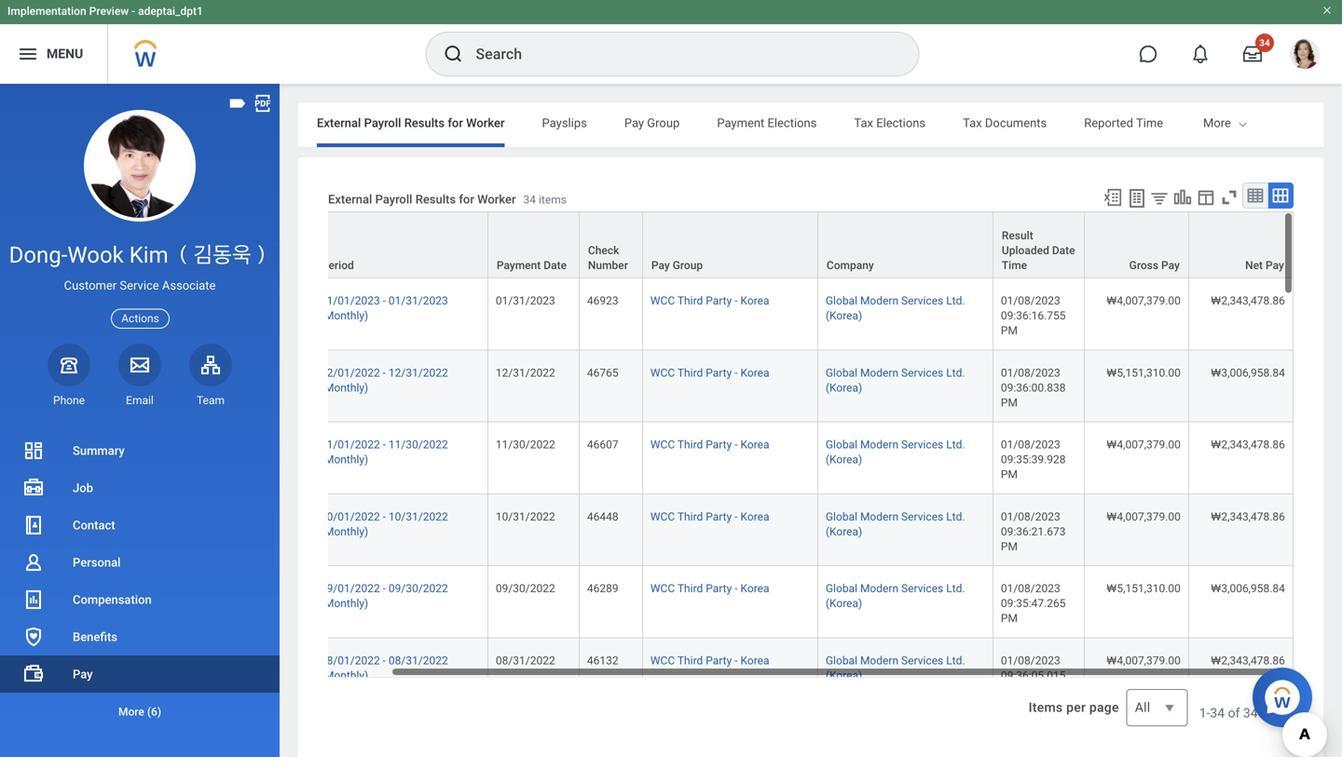 Task type: locate. For each thing, give the bounding box(es) containing it.
pm inside 01/08/2023 09:36:21.673 pm
[[1001, 540, 1018, 554]]

justify image
[[17, 43, 39, 65]]

ltd. left 01/08/2023 09:35:39.928 pm
[[946, 439, 965, 452]]

2 third from the top
[[677, 367, 703, 380]]

09:35:39.928
[[1001, 454, 1066, 467]]

1 ₩3,006,958.84 from the top
[[1211, 367, 1285, 380]]

Search Workday  search field
[[476, 34, 880, 75]]

0 vertical spatial group
[[647, 116, 680, 130]]

0 vertical spatial pay group
[[624, 116, 680, 130]]

global for 01/08/2023 09:36:05.015 pm
[[826, 654, 857, 668]]

- inside 08/01/2022 - 08/31/2022 (monthly)
[[383, 654, 386, 668]]

payment date
[[497, 259, 567, 272]]

(monthly) down 09/01/2022
[[320, 597, 368, 611]]

elections
[[767, 116, 817, 130], [876, 116, 926, 130]]

1 vertical spatial for
[[459, 192, 474, 206]]

2 ₩4,007,379.00 from the top
[[1107, 439, 1181, 452]]

01/31/2023 down payment date
[[496, 295, 555, 308]]

1 (korea) from the top
[[826, 310, 862, 323]]

1 korea from the top
[[740, 295, 769, 308]]

2 12/31/2022 from the left
[[496, 367, 555, 380]]

6 modern from the top
[[860, 654, 898, 668]]

payroll for external payroll results for worker
[[364, 116, 401, 130]]

preview
[[89, 5, 129, 18]]

payment for payment date
[[497, 259, 541, 272]]

party for 46289
[[706, 582, 732, 596]]

menu banner
[[0, 0, 1342, 84]]

6 global modern services ltd. (korea) link from the top
[[826, 651, 965, 683]]

01/08/2023 for 01/08/2023 09:36:16.755 pm
[[1001, 295, 1060, 308]]

01/08/2023 inside 01/08/2023 09:35:39.928 pm
[[1001, 439, 1060, 452]]

3 row from the top
[[260, 351, 1293, 423]]

third for 46132
[[677, 654, 703, 668]]

1 wcc third party - korea from the top
[[650, 295, 769, 308]]

check number
[[588, 244, 628, 272]]

0 horizontal spatial 01/31/2023
[[389, 295, 448, 308]]

(monthly) inside 01/01/2023 - 01/31/2023 (monthly)
[[320, 310, 368, 323]]

4 services from the top
[[901, 511, 943, 524]]

01/08/2023 09:36:00.838 pm
[[1001, 367, 1068, 410]]

more inside dropdown button
[[118, 706, 144, 719]]

34 inside button
[[1259, 37, 1270, 48]]

expand table image
[[1271, 186, 1290, 205]]

wcc for 46765
[[650, 367, 675, 380]]

2 (monthly) from the top
[[320, 382, 368, 395]]

1 horizontal spatial 08/31/2022
[[496, 654, 555, 668]]

(monthly) down 08/01/2022
[[320, 669, 368, 683]]

₩2,343,478.86 for 01/08/2023 09:36:05.015 pm
[[1211, 654, 1285, 668]]

5 party from the top
[[706, 582, 732, 596]]

(korea) for 09:36:16.755
[[826, 310, 862, 323]]

4 global from the top
[[826, 511, 857, 524]]

1 ltd. from the top
[[946, 295, 965, 308]]

2 global modern services ltd. (korea) from the top
[[826, 367, 965, 395]]

7 row from the top
[[260, 639, 1293, 711]]

08/31/2022
[[389, 654, 448, 668], [496, 654, 555, 668]]

3 global modern services ltd. (korea) link from the top
[[826, 435, 965, 467]]

pay group button
[[643, 213, 817, 278]]

list
[[0, 432, 280, 731]]

(monthly) inside 11/01/2022 - 11/30/2022 (monthly)
[[320, 454, 368, 467]]

01/08/2023 up 09:35:39.928
[[1001, 439, 1060, 452]]

modern for 01/08/2023 09:36:05.015 pm
[[860, 654, 898, 668]]

01/08/2023 for 01/08/2023 09:35:47.265 pm
[[1001, 582, 1060, 596]]

korea for 46289
[[740, 582, 769, 596]]

adeptai_dpt1
[[138, 5, 203, 18]]

(monthly) inside 10/01/2022 - 10/31/2022 (monthly)
[[320, 525, 368, 539]]

3 wcc third party - korea from the top
[[650, 439, 769, 452]]

2 global from the top
[[826, 367, 857, 380]]

wcc
[[650, 295, 675, 308], [650, 367, 675, 380], [650, 439, 675, 452], [650, 511, 675, 524], [650, 582, 675, 596], [650, 654, 675, 668]]

5 third from the top
[[677, 582, 703, 596]]

worker inside tab list
[[466, 116, 505, 130]]

(korea) for 09:36:05.015
[[826, 669, 862, 683]]

payroll
[[364, 116, 401, 130], [375, 192, 412, 206]]

11/30/2022
[[389, 439, 448, 452], [496, 439, 555, 452]]

₩4,007,379.00
[[1107, 295, 1181, 308], [1107, 439, 1181, 452], [1107, 511, 1181, 524], [1107, 654, 1181, 668]]

01/08/2023 inside '01/08/2023 09:36:16.755 pm'
[[1001, 295, 1060, 308]]

₩4,007,379.00 for 01/08/2023 09:36:16.755 pm
[[1107, 295, 1181, 308]]

11/30/2022 left 46607
[[496, 439, 555, 452]]

1 08/31/2022 from the left
[[389, 654, 448, 668]]

wcc right 46607
[[650, 439, 675, 452]]

2 korea from the top
[[740, 367, 769, 380]]

select to filter grid data image
[[1149, 188, 1170, 208]]

1-34 of 34 items
[[1199, 706, 1294, 721]]

1 12/31/2022 from the left
[[389, 367, 448, 380]]

6 wcc third party - korea from the top
[[650, 654, 769, 668]]

11/01/2022 - 11/30/2022 (monthly) link
[[320, 435, 448, 467]]

0 vertical spatial more
[[1203, 116, 1231, 130]]

ltd. for 01/08/2023 09:36:21.673 pm
[[946, 511, 965, 524]]

2 ₩2,343,478.86 from the top
[[1211, 439, 1285, 452]]

modern for 01/08/2023 09:36:21.673 pm
[[860, 511, 898, 524]]

ltd. left 01/08/2023 09:36:05.015 pm
[[946, 654, 965, 668]]

2 11/30/2022 from the left
[[496, 439, 555, 452]]

results
[[404, 116, 445, 130], [415, 192, 456, 206]]

0 horizontal spatial more
[[118, 706, 144, 719]]

pm inside 01/08/2023 09:36:05.015 pm
[[1001, 684, 1018, 697]]

0 horizontal spatial 09/30/2022
[[389, 582, 448, 596]]

1 horizontal spatial 12/31/2022
[[496, 367, 555, 380]]

08/31/2022 inside 08/01/2022 - 08/31/2022 (monthly)
[[389, 654, 448, 668]]

08/01/2022 - 08/31/2022 (monthly)
[[320, 654, 448, 683]]

1 horizontal spatial items
[[1261, 706, 1294, 721]]

4 ₩2,343,478.86 from the top
[[1211, 654, 1285, 668]]

01/31/2023 down the period popup button
[[389, 295, 448, 308]]

pm down 09:36:21.673
[[1001, 540, 1018, 554]]

12/31/2022 right 12/01/2022
[[389, 367, 448, 380]]

contact image
[[22, 514, 45, 537]]

10/31/2022 right 10/01/2022
[[389, 511, 448, 524]]

1 modern from the top
[[860, 295, 898, 308]]

5 global from the top
[[826, 582, 857, 596]]

party for 46765
[[706, 367, 732, 380]]

01/08/2023 inside 01/08/2023 09:36:05.015 pm
[[1001, 654, 1060, 668]]

01/08/2023 for 01/08/2023 09:35:39.928 pm
[[1001, 439, 1060, 452]]

4 third from the top
[[677, 511, 703, 524]]

1 09/30/2022 from the left
[[389, 582, 448, 596]]

6 wcc from the top
[[650, 654, 675, 668]]

46289
[[587, 582, 618, 596]]

team link
[[189, 344, 232, 408]]

summary image
[[22, 440, 45, 462]]

1-34 of 34 items status
[[1199, 705, 1294, 723]]

pay right net
[[1266, 259, 1284, 272]]

1 vertical spatial payment
[[497, 259, 541, 272]]

services for 01/08/2023 09:36:16.755 pm
[[901, 295, 943, 308]]

results up the period popup button
[[415, 192, 456, 206]]

4 pm from the top
[[1001, 540, 1018, 554]]

34 left profile logan mcneil image
[[1259, 37, 1270, 48]]

gross pay
[[1129, 259, 1180, 272]]

6 (korea) from the top
[[826, 669, 862, 683]]

implementation preview -   adeptai_dpt1
[[7, 5, 203, 18]]

₩3,006,958.84
[[1211, 367, 1285, 380], [1211, 582, 1285, 596]]

results down search image
[[404, 116, 445, 130]]

0 horizontal spatial time
[[1002, 259, 1027, 272]]

5 (korea) from the top
[[826, 597, 862, 611]]

third for 46765
[[677, 367, 703, 380]]

1 horizontal spatial time
[[1136, 116, 1163, 130]]

for up the period popup button
[[459, 192, 474, 206]]

(monthly) for 09/01/2022 - 09/30/2022 (monthly)
[[320, 597, 368, 611]]

4 party from the top
[[706, 511, 732, 524]]

12/31/2022 left "46765"
[[496, 367, 555, 380]]

- inside 12/01/2022 - 12/31/2022 (monthly)
[[383, 367, 386, 380]]

pay group down search workday search box
[[624, 116, 680, 130]]

pm inside '01/08/2023 09:36:16.755 pm'
[[1001, 325, 1018, 338]]

01/08/2023 09:35:39.928 pm
[[1001, 439, 1068, 482]]

1 11/30/2022 from the left
[[389, 439, 448, 452]]

company
[[827, 259, 874, 272]]

wcc third party - korea
[[650, 295, 769, 308], [650, 367, 769, 380], [650, 439, 769, 452], [650, 511, 769, 524], [650, 582, 769, 596], [650, 654, 769, 668]]

- inside 09/01/2022 - 09/30/2022 (monthly)
[[383, 582, 386, 596]]

row
[[260, 212, 1293, 279], [260, 279, 1293, 351], [260, 351, 1293, 423], [260, 423, 1293, 495], [260, 495, 1293, 567], [260, 567, 1293, 639], [260, 639, 1293, 711]]

3 third from the top
[[677, 439, 703, 452]]

pm down 09:35:39.928
[[1001, 469, 1018, 482]]

34 up payment date "popup button" in the top of the page
[[523, 193, 536, 206]]

ltd. for 01/08/2023 09:35:39.928 pm
[[946, 439, 965, 452]]

ltd. down company popup button
[[946, 295, 965, 308]]

- inside 10/01/2022 - 10/31/2022 (monthly)
[[383, 511, 386, 524]]

services for 01/08/2023 09:36:00.838 pm
[[901, 367, 943, 380]]

3 wcc third party - korea link from the top
[[650, 435, 769, 452]]

2 tax from the left
[[963, 116, 982, 130]]

(korea) for 09:36:00.838
[[826, 382, 862, 395]]

0 horizontal spatial items
[[539, 193, 567, 206]]

0 vertical spatial date
[[1052, 244, 1075, 257]]

(monthly) inside 08/01/2022 - 08/31/2022 (monthly)
[[320, 669, 368, 683]]

3 global from the top
[[826, 439, 857, 452]]

pm down 09:36:00.838
[[1001, 397, 1018, 410]]

ltd. left 01/08/2023 09:36:21.673 pm
[[946, 511, 965, 524]]

₩4,007,379.00 for 01/08/2023 09:36:05.015 pm
[[1107, 654, 1181, 668]]

3 (monthly) from the top
[[320, 454, 368, 467]]

third down pay group popup button
[[677, 295, 703, 308]]

₩5,151,310.00 for 01/08/2023 09:35:47.265 pm
[[1107, 582, 1181, 596]]

pm inside 01/08/2023 09:35:39.928 pm
[[1001, 469, 1018, 482]]

summary link
[[0, 432, 280, 470]]

third right "46132" at the bottom
[[677, 654, 703, 668]]

global modern services ltd. (korea) for 09:36:16.755
[[826, 295, 965, 323]]

modern for 01/08/2023 09:35:39.928 pm
[[860, 439, 898, 452]]

11/30/2022 right 11/01/2022
[[389, 439, 448, 452]]

ltd. for 01/08/2023 09:36:16.755 pm
[[946, 295, 965, 308]]

0 horizontal spatial 10/31/2022
[[389, 511, 448, 524]]

number
[[588, 259, 628, 272]]

09:36:21.673
[[1001, 525, 1066, 539]]

pay group right number in the top of the page
[[651, 259, 703, 272]]

1 vertical spatial more
[[118, 706, 144, 719]]

party for 46607
[[706, 439, 732, 452]]

₩5,151,310.00
[[1107, 367, 1181, 380], [1107, 582, 1181, 596]]

date inside "popup button"
[[544, 259, 567, 272]]

1 vertical spatial pay group
[[651, 259, 703, 272]]

payment elections
[[717, 116, 817, 130]]

34
[[1259, 37, 1270, 48], [523, 193, 536, 206], [1210, 706, 1225, 721], [1243, 706, 1258, 721]]

row containing 01/01/2023 - 01/31/2023 (monthly)
[[260, 279, 1293, 351]]

10/31/2022
[[389, 511, 448, 524], [496, 511, 555, 524]]

3 party from the top
[[706, 439, 732, 452]]

₩4,007,379.00 for 01/08/2023 09:35:39.928 pm
[[1107, 439, 1181, 452]]

pay down benefits
[[73, 668, 93, 682]]

6 party from the top
[[706, 654, 732, 668]]

1 horizontal spatial 01/31/2023
[[496, 295, 555, 308]]

net pay
[[1245, 259, 1284, 272]]

1 services from the top
[[901, 295, 943, 308]]

3 modern from the top
[[860, 439, 898, 452]]

11/01/2022
[[320, 439, 380, 452]]

tab list containing external payroll results for worker
[[298, 103, 1323, 147]]

01/08/2023 inside '01/08/2023 09:36:00.838 pm'
[[1001, 367, 1060, 380]]

(monthly) down 11/01/2022
[[320, 454, 368, 467]]

1 ₩2,343,478.86 from the top
[[1211, 295, 1285, 308]]

1 horizontal spatial 11/30/2022
[[496, 439, 555, 452]]

₩3,006,958.84 for 01/08/2023 09:35:47.265 pm
[[1211, 582, 1285, 596]]

₩3,006,958.84 for 01/08/2023 09:36:00.838 pm
[[1211, 367, 1285, 380]]

wcc right the 46448 at bottom left
[[650, 511, 675, 524]]

09/30/2022 right 09/01/2022
[[389, 582, 448, 596]]

3 ₩2,343,478.86 from the top
[[1211, 511, 1285, 524]]

korea for 46132
[[740, 654, 769, 668]]

date right uploaded
[[1052, 244, 1075, 257]]

worker up payment date "popup button" in the top of the page
[[477, 192, 516, 206]]

4 (korea) from the top
[[826, 525, 862, 539]]

pay group inside popup button
[[651, 259, 703, 272]]

09:36:16.755
[[1001, 310, 1066, 323]]

ltd. left '01/08/2023 09:36:00.838 pm'
[[946, 367, 965, 380]]

09/30/2022 left "46289"
[[496, 582, 555, 596]]

12/31/2022
[[389, 367, 448, 380], [496, 367, 555, 380]]

third right the 46448 at bottom left
[[677, 511, 703, 524]]

third right 46607
[[677, 439, 703, 452]]

2 services from the top
[[901, 367, 943, 380]]

3 ₩4,007,379.00 from the top
[[1107, 511, 1181, 524]]

4 wcc third party - korea link from the top
[[650, 507, 769, 524]]

08/31/2022 left "46132" at the bottom
[[496, 654, 555, 668]]

3 wcc from the top
[[650, 439, 675, 452]]

inbox large image
[[1243, 45, 1262, 63]]

01/08/2023 up 09:36:16.755
[[1001, 295, 1060, 308]]

wcc right "46289"
[[650, 582, 675, 596]]

2 pm from the top
[[1001, 397, 1018, 410]]

1 horizontal spatial 10/31/2022
[[496, 511, 555, 524]]

0 vertical spatial results
[[404, 116, 445, 130]]

09/01/2022
[[320, 582, 380, 596]]

1 vertical spatial external
[[328, 192, 372, 206]]

1 vertical spatial items
[[1261, 706, 1294, 721]]

services for 01/08/2023 09:35:39.928 pm
[[901, 439, 943, 452]]

(monthly) down 12/01/2022
[[320, 382, 368, 395]]

dong-
[[9, 242, 67, 268]]

12/31/2022 inside 12/01/2022 - 12/31/2022 (monthly)
[[389, 367, 448, 380]]

1 third from the top
[[677, 295, 703, 308]]

korea for 46923
[[740, 295, 769, 308]]

email dong-wook kim （김동욱） element
[[118, 393, 161, 408]]

5 (monthly) from the top
[[320, 597, 368, 611]]

2 01/08/2023 from the top
[[1001, 367, 1060, 380]]

1 horizontal spatial more
[[1203, 116, 1231, 130]]

1 party from the top
[[706, 295, 732, 308]]

01/08/2023 up 09:35:47.265
[[1001, 582, 1060, 596]]

for for external payroll results for worker
[[448, 116, 463, 130]]

check
[[588, 244, 619, 257]]

global
[[826, 295, 857, 308], [826, 367, 857, 380], [826, 439, 857, 452], [826, 511, 857, 524], [826, 582, 857, 596], [826, 654, 857, 668]]

01/08/2023 for 01/08/2023 09:36:00.838 pm
[[1001, 367, 1060, 380]]

global for 01/08/2023 09:36:16.755 pm
[[826, 295, 857, 308]]

1 vertical spatial worker
[[477, 192, 516, 206]]

pm down 09:36:16.755
[[1001, 325, 1018, 338]]

5 wcc from the top
[[650, 582, 675, 596]]

3 ltd. from the top
[[946, 439, 965, 452]]

wcc right 46923
[[650, 295, 675, 308]]

worker left payslips at the top of the page
[[466, 116, 505, 130]]

external payroll results for worker
[[317, 116, 505, 130]]

wcc third party - korea link for 46607
[[650, 435, 769, 452]]

-
[[132, 5, 135, 18], [383, 295, 386, 308], [735, 295, 738, 308], [383, 367, 386, 380], [735, 367, 738, 380], [383, 439, 386, 452], [735, 439, 738, 452], [383, 511, 386, 524], [735, 511, 738, 524], [383, 582, 386, 596], [735, 582, 738, 596], [383, 654, 386, 668], [735, 654, 738, 668]]

more left the (6)
[[118, 706, 144, 719]]

time right reported
[[1136, 116, 1163, 130]]

0 vertical spatial payment
[[717, 116, 764, 130]]

01/08/2023 up 09:36:05.015
[[1001, 654, 1060, 668]]

ltd. left 01/08/2023 09:35:47.265 pm
[[946, 582, 965, 596]]

0 vertical spatial ₩3,006,958.84
[[1211, 367, 1285, 380]]

5 wcc third party - korea link from the top
[[650, 579, 769, 596]]

tax
[[854, 116, 873, 130], [963, 116, 982, 130]]

1 10/31/2022 from the left
[[389, 511, 448, 524]]

01/31/2023 inside 01/01/2023 - 01/31/2023 (monthly)
[[389, 295, 448, 308]]

0 horizontal spatial elections
[[767, 116, 817, 130]]

time down uploaded
[[1002, 259, 1027, 272]]

6 global modern services ltd. (korea) from the top
[[826, 654, 965, 683]]

wcc right "46765"
[[650, 367, 675, 380]]

5 pm from the top
[[1001, 612, 1018, 626]]

0 horizontal spatial 08/31/2022
[[389, 654, 448, 668]]

₩4,007,379.00 for 01/08/2023 09:36:21.673 pm
[[1107, 511, 1181, 524]]

results for external payroll results for worker 34 items
[[415, 192, 456, 206]]

period
[[321, 259, 354, 272]]

group down search workday search box
[[647, 116, 680, 130]]

5 ltd. from the top
[[946, 582, 965, 596]]

party for 46923
[[706, 295, 732, 308]]

wcc for 46923
[[650, 295, 675, 308]]

pay right gross
[[1161, 259, 1180, 272]]

view team image
[[199, 354, 222, 376]]

global modern services ltd. (korea) link for 09:36:05.015
[[826, 651, 965, 683]]

1 horizontal spatial date
[[1052, 244, 1075, 257]]

11/30/2022 inside 11/01/2022 - 11/30/2022 (monthly)
[[389, 439, 448, 452]]

1 01/08/2023 from the top
[[1001, 295, 1060, 308]]

1 ₩4,007,379.00 from the top
[[1107, 295, 1181, 308]]

global modern services ltd. (korea) link for 09:35:39.928
[[826, 435, 965, 467]]

0 vertical spatial payroll
[[364, 116, 401, 130]]

01/08/2023 09:36:21.673 pm
[[1001, 511, 1068, 554]]

2 row from the top
[[260, 279, 1293, 351]]

fullscreen image
[[1219, 187, 1240, 208]]

0 vertical spatial items
[[539, 193, 567, 206]]

0 horizontal spatial 12/31/2022
[[389, 367, 448, 380]]

01/08/2023 up 09:36:21.673
[[1001, 511, 1060, 524]]

reported
[[1084, 116, 1133, 130]]

party
[[706, 295, 732, 308], [706, 367, 732, 380], [706, 439, 732, 452], [706, 511, 732, 524], [706, 582, 732, 596], [706, 654, 732, 668]]

10/31/2022 left the 46448 at bottom left
[[496, 511, 555, 524]]

1 vertical spatial ₩5,151,310.00
[[1107, 582, 1181, 596]]

0 vertical spatial ₩5,151,310.00
[[1107, 367, 1181, 380]]

1 horizontal spatial payment
[[717, 116, 764, 130]]

5 modern from the top
[[860, 582, 898, 596]]

global modern services ltd. (korea) link
[[826, 291, 965, 323], [826, 363, 965, 395], [826, 435, 965, 467], [826, 507, 965, 539], [826, 579, 965, 611], [826, 651, 965, 683]]

pm
[[1001, 325, 1018, 338], [1001, 397, 1018, 410], [1001, 469, 1018, 482], [1001, 540, 1018, 554], [1001, 612, 1018, 626], [1001, 684, 1018, 697]]

4 wcc from the top
[[650, 511, 675, 524]]

(monthly) for 01/01/2023 - 01/31/2023 (monthly)
[[320, 310, 368, 323]]

payment inside "popup button"
[[497, 259, 541, 272]]

01/08/2023 inside 01/08/2023 09:35:47.265 pm
[[1001, 582, 1060, 596]]

result uploaded date time button
[[993, 213, 1084, 278]]

pm down 09:36:05.015
[[1001, 684, 1018, 697]]

click to view/edit grid preferences image
[[1196, 187, 1216, 208]]

0 vertical spatial worker
[[466, 116, 505, 130]]

1 horizontal spatial 09/30/2022
[[496, 582, 555, 596]]

0 horizontal spatial date
[[544, 259, 567, 272]]

more
[[1203, 116, 1231, 130], [118, 706, 144, 719]]

(monthly) inside 09/01/2022 - 09/30/2022 (monthly)
[[320, 597, 368, 611]]

(monthly) down 01/01/2023
[[320, 310, 368, 323]]

2 ₩5,151,310.00 from the top
[[1107, 582, 1181, 596]]

4 wcc third party - korea from the top
[[650, 511, 769, 524]]

01/08/2023 inside 01/08/2023 09:36:21.673 pm
[[1001, 511, 1060, 524]]

46923
[[587, 295, 618, 308]]

global modern services ltd. (korea) link for 09:36:21.673
[[826, 507, 965, 539]]

more for more (6)
[[118, 706, 144, 719]]

net pay button
[[1189, 213, 1293, 278]]

4 ltd. from the top
[[946, 511, 965, 524]]

3 pm from the top
[[1001, 469, 1018, 482]]

1 pm from the top
[[1001, 325, 1018, 338]]

5 global modern services ltd. (korea) link from the top
[[826, 579, 965, 611]]

01/01/2023 - 01/31/2023 (monthly) link
[[320, 291, 448, 323]]

2 global modern services ltd. (korea) link from the top
[[826, 363, 965, 395]]

08/31/2022 right 08/01/2022
[[389, 654, 448, 668]]

items per page element
[[1026, 679, 1188, 738]]

global modern services ltd. (korea) link for 09:36:00.838
[[826, 363, 965, 395]]

1 horizontal spatial tax
[[963, 116, 982, 130]]

tax elections
[[854, 116, 926, 130]]

4 row from the top
[[260, 423, 1293, 495]]

2 08/31/2022 from the left
[[496, 654, 555, 668]]

third right "46765"
[[677, 367, 703, 380]]

net
[[1245, 259, 1263, 272]]

implementation
[[7, 5, 86, 18]]

menu
[[47, 46, 83, 62]]

1 vertical spatial results
[[415, 192, 456, 206]]

3 (korea) from the top
[[826, 454, 862, 467]]

job image
[[22, 477, 45, 500]]

0 vertical spatial for
[[448, 116, 463, 130]]

for down search image
[[448, 116, 463, 130]]

3 01/08/2023 from the top
[[1001, 439, 1060, 452]]

01/08/2023 for 01/08/2023 09:36:21.673 pm
[[1001, 511, 1060, 524]]

for inside tab list
[[448, 116, 463, 130]]

modern for 01/08/2023 09:36:16.755 pm
[[860, 295, 898, 308]]

1 vertical spatial date
[[544, 259, 567, 272]]

time inside result uploaded date time
[[1002, 259, 1027, 272]]

pm inside '01/08/2023 09:36:00.838 pm'
[[1001, 397, 1018, 410]]

1 row from the top
[[260, 212, 1293, 279]]

wcc third party - korea link for 46289
[[650, 579, 769, 596]]

(korea)
[[826, 310, 862, 323], [826, 382, 862, 395], [826, 454, 862, 467], [826, 525, 862, 539], [826, 597, 862, 611], [826, 669, 862, 683]]

6 wcc third party - korea link from the top
[[650, 651, 769, 668]]

korea
[[740, 295, 769, 308], [740, 367, 769, 380], [740, 439, 769, 452], [740, 511, 769, 524], [740, 582, 769, 596], [740, 654, 769, 668]]

2 wcc third party - korea from the top
[[650, 367, 769, 380]]

tab list
[[298, 103, 1323, 147]]

pm for 01/08/2023 09:35:47.265 pm
[[1001, 612, 1018, 626]]

third for 46289
[[677, 582, 703, 596]]

toolbar
[[1094, 183, 1294, 212]]

services for 01/08/2023 09:35:47.265 pm
[[901, 582, 943, 596]]

row containing 09/01/2022 - 09/30/2022 (monthly)
[[260, 567, 1293, 639]]

compensation image
[[22, 589, 45, 611]]

group
[[647, 116, 680, 130], [673, 259, 703, 272]]

date left number in the top of the page
[[544, 259, 567, 272]]

01/08/2023 up 09:36:00.838
[[1001, 367, 1060, 380]]

1 vertical spatial ₩3,006,958.84
[[1211, 582, 1285, 596]]

1 tax from the left
[[854, 116, 873, 130]]

row containing 12/01/2022 - 12/31/2022 (monthly)
[[260, 351, 1293, 423]]

4 ₩4,007,379.00 from the top
[[1107, 654, 1181, 668]]

1 vertical spatial group
[[673, 259, 703, 272]]

1 ₩5,151,310.00 from the top
[[1107, 367, 1181, 380]]

items up payment date "popup button" in the top of the page
[[539, 193, 567, 206]]

4 global modern services ltd. (korea) link from the top
[[826, 507, 965, 539]]

1 wcc third party - korea link from the top
[[650, 291, 769, 308]]

6 (monthly) from the top
[[320, 669, 368, 683]]

more (6)
[[118, 706, 161, 719]]

benefits image
[[22, 626, 45, 649]]

6 third from the top
[[677, 654, 703, 668]]

elections for payment elections
[[767, 116, 817, 130]]

wcc third party - korea for 46765
[[650, 367, 769, 380]]

0 horizontal spatial payment
[[497, 259, 541, 272]]

pay right number in the top of the page
[[651, 259, 670, 272]]

₩5,151,310.00 for 01/08/2023 09:36:00.838 pm
[[1107, 367, 1181, 380]]

payment
[[717, 116, 764, 130], [497, 259, 541, 272]]

01/31/2023
[[389, 295, 448, 308], [496, 295, 555, 308]]

(monthly) inside 12/01/2022 - 12/31/2022 (monthly)
[[320, 382, 368, 395]]

2 modern from the top
[[860, 367, 898, 380]]

1 vertical spatial time
[[1002, 259, 1027, 272]]

1 horizontal spatial elections
[[876, 116, 926, 130]]

items right of
[[1261, 706, 1294, 721]]

6 global from the top
[[826, 654, 857, 668]]

third right "46289"
[[677, 582, 703, 596]]

0 horizontal spatial tax
[[854, 116, 873, 130]]

date
[[1052, 244, 1075, 257], [544, 259, 567, 272]]

external for external payroll results for worker
[[317, 116, 361, 130]]

5 01/08/2023 from the top
[[1001, 582, 1060, 596]]

worker
[[466, 116, 505, 130], [477, 192, 516, 206]]

(monthly) for 12/01/2022 - 12/31/2022 (monthly)
[[320, 382, 368, 395]]

0 vertical spatial external
[[317, 116, 361, 130]]

2 wcc from the top
[[650, 367, 675, 380]]

6 01/08/2023 from the top
[[1001, 654, 1060, 668]]

menu button
[[0, 24, 107, 84]]

10/31/2022 inside 10/01/2022 - 10/31/2022 (monthly)
[[389, 511, 448, 524]]

more left allocations
[[1203, 116, 1231, 130]]

01/08/2023
[[1001, 295, 1060, 308], [1001, 367, 1060, 380], [1001, 439, 1060, 452], [1001, 511, 1060, 524], [1001, 582, 1060, 596], [1001, 654, 1060, 668]]

wcc right "46132" at the bottom
[[650, 654, 675, 668]]

0 horizontal spatial 11/30/2022
[[389, 439, 448, 452]]

pay group
[[624, 116, 680, 130], [651, 259, 703, 272]]

pm inside 01/08/2023 09:35:47.265 pm
[[1001, 612, 1018, 626]]

2 (korea) from the top
[[826, 382, 862, 395]]

1 vertical spatial payroll
[[375, 192, 412, 206]]

(monthly) down 10/01/2022
[[320, 525, 368, 539]]

pm down 09:35:47.265
[[1001, 612, 1018, 626]]

6 pm from the top
[[1001, 684, 1018, 697]]

for
[[448, 116, 463, 130], [459, 192, 474, 206]]

global modern services ltd. (korea) for 09:36:21.673
[[826, 511, 965, 539]]

results for external payroll results for worker
[[404, 116, 445, 130]]

group right check number popup button
[[673, 259, 703, 272]]



Task type: describe. For each thing, give the bounding box(es) containing it.
team
[[197, 394, 225, 407]]

more (6) button
[[0, 701, 280, 724]]

party for 46132
[[706, 654, 732, 668]]

costing allocations
[[1201, 116, 1305, 130]]

tag image
[[227, 93, 248, 114]]

- inside menu banner
[[132, 5, 135, 18]]

global modern services ltd. (korea) for 09:35:39.928
[[826, 439, 965, 467]]

(korea) for 09:35:47.265
[[826, 597, 862, 611]]

46448
[[587, 511, 618, 524]]

items per page
[[1029, 700, 1119, 716]]

wcc third party - korea link for 46923
[[650, 291, 769, 308]]

export to excel image
[[1103, 187, 1123, 208]]

reported time
[[1084, 116, 1163, 130]]

customer
[[64, 279, 117, 293]]

payment for payment elections
[[717, 116, 764, 130]]

34 left of
[[1210, 706, 1225, 721]]

wcc for 46607
[[650, 439, 675, 452]]

pay image
[[22, 664, 45, 686]]

mail image
[[129, 354, 151, 376]]

uploaded
[[1002, 244, 1049, 257]]

row containing 10/01/2022 - 10/31/2022 (monthly)
[[260, 495, 1293, 567]]

wcc third party - korea for 46132
[[650, 654, 769, 668]]

kim
[[129, 242, 168, 268]]

payslips
[[542, 116, 587, 130]]

2 09/30/2022 from the left
[[496, 582, 555, 596]]

allocations
[[1245, 116, 1305, 130]]

customer service associate
[[64, 279, 216, 293]]

11/01/2022 - 11/30/2022 (monthly)
[[320, 439, 448, 467]]

summary
[[73, 444, 125, 458]]

group inside tab list
[[647, 116, 680, 130]]

pm for 01/08/2023 09:36:05.015 pm
[[1001, 684, 1018, 697]]

result
[[1002, 229, 1033, 242]]

dong-wook kim （김동욱）
[[9, 242, 271, 268]]

（김동욱）
[[174, 242, 271, 268]]

services for 01/08/2023 09:36:21.673 pm
[[901, 511, 943, 524]]

contact link
[[0, 507, 280, 544]]

date inside result uploaded date time
[[1052, 244, 1075, 257]]

worker for external payroll results for worker 34 items
[[477, 192, 516, 206]]

pm for 01/08/2023 09:35:39.928 pm
[[1001, 469, 1018, 482]]

compensation link
[[0, 582, 280, 619]]

ltd. for 01/08/2023 09:35:47.265 pm
[[946, 582, 965, 596]]

2 10/31/2022 from the left
[[496, 511, 555, 524]]

compensation
[[73, 593, 152, 607]]

contact
[[73, 519, 115, 533]]

pay right payslips at the top of the page
[[624, 116, 644, 130]]

pm for 01/08/2023 09:36:21.673 pm
[[1001, 540, 1018, 554]]

10/01/2022 - 10/31/2022 (monthly)
[[320, 511, 448, 539]]

12/01/2022 - 12/31/2022 (monthly)
[[320, 367, 448, 395]]

(monthly) for 11/01/2022 - 11/30/2022 (monthly)
[[320, 454, 368, 467]]

pay inside popup button
[[651, 259, 670, 272]]

worker for external payroll results for worker
[[466, 116, 505, 130]]

wcc third party - korea link for 46132
[[650, 651, 769, 668]]

0 vertical spatial time
[[1136, 116, 1163, 130]]

navigation pane region
[[0, 84, 280, 758]]

(korea) for 09:35:39.928
[[826, 454, 862, 467]]

tax for tax elections
[[854, 116, 873, 130]]

global for 01/08/2023 09:36:21.673 pm
[[826, 511, 857, 524]]

46132
[[587, 654, 618, 668]]

01/08/2023 for 01/08/2023 09:36:05.015 pm
[[1001, 654, 1060, 668]]

personal
[[73, 556, 121, 570]]

external for external payroll results for worker 34 items
[[328, 192, 372, 206]]

phone
[[53, 394, 85, 407]]

job link
[[0, 470, 280, 507]]

09/01/2022 - 09/30/2022 (monthly) link
[[320, 579, 448, 611]]

third for 46448
[[677, 511, 703, 524]]

wcc third party - korea link for 46765
[[650, 363, 769, 380]]

view printable version (pdf) image
[[253, 93, 273, 114]]

gross pay button
[[1085, 213, 1188, 278]]

1-
[[1199, 706, 1210, 721]]

page
[[1089, 700, 1119, 716]]

₩2,343,478.86 for 01/08/2023 09:36:16.755 pm
[[1211, 295, 1285, 308]]

table image
[[1246, 186, 1265, 205]]

01/08/2023 09:35:47.265 pm
[[1001, 582, 1068, 626]]

wook
[[67, 242, 124, 268]]

row containing 08/01/2022 - 08/31/2022 (monthly)
[[260, 639, 1293, 711]]

2 01/31/2023 from the left
[[496, 295, 555, 308]]

global modern services ltd. (korea) for 09:36:00.838
[[826, 367, 965, 395]]

global modern services ltd. (korea) link for 09:36:16.755
[[826, 291, 965, 323]]

wcc for 46132
[[650, 654, 675, 668]]

benefits
[[73, 630, 117, 644]]

phone button
[[48, 344, 90, 408]]

party for 46448
[[706, 511, 732, 524]]

group inside popup button
[[673, 259, 703, 272]]

46765
[[587, 367, 618, 380]]

documents
[[985, 116, 1047, 130]]

benefits link
[[0, 619, 280, 656]]

korea for 46448
[[740, 511, 769, 524]]

search image
[[442, 43, 465, 65]]

costing
[[1201, 116, 1242, 130]]

notifications large image
[[1191, 45, 1210, 63]]

(6)
[[147, 706, 161, 719]]

tax documents
[[963, 116, 1047, 130]]

₩2,343,478.86 for 01/08/2023 09:35:39.928 pm
[[1211, 439, 1285, 452]]

global modern services ltd. (korea) for 09:36:05.015
[[826, 654, 965, 683]]

row containing 11/01/2022 - 11/30/2022 (monthly)
[[260, 423, 1293, 495]]

service
[[120, 279, 159, 293]]

check number button
[[580, 213, 642, 278]]

period button
[[313, 213, 487, 278]]

row containing result uploaded date time
[[260, 212, 1293, 279]]

09/01/2022 - 09/30/2022 (monthly)
[[320, 582, 448, 611]]

ltd. for 01/08/2023 09:36:05.015 pm
[[946, 654, 965, 668]]

phone dong-wook kim （김동욱） element
[[48, 393, 90, 408]]

elections for tax elections
[[876, 116, 926, 130]]

team dong-wook kim （김동욱） element
[[189, 393, 232, 408]]

34 inside external payroll results for worker 34 items
[[523, 193, 536, 206]]

pay inside the navigation pane region
[[73, 668, 93, 682]]

for for external payroll results for worker 34 items
[[459, 192, 474, 206]]

items
[[1029, 700, 1063, 716]]

wcc third party - korea for 46289
[[650, 582, 769, 596]]

job
[[73, 481, 93, 495]]

personal link
[[0, 544, 280, 582]]

- inside 01/01/2023 - 01/31/2023 (monthly)
[[383, 295, 386, 308]]

(monthly) for 10/01/2022 - 10/31/2022 (monthly)
[[320, 525, 368, 539]]

personal image
[[22, 552, 45, 574]]

items inside external payroll results for worker 34 items
[[539, 193, 567, 206]]

external payroll results for worker 34 items
[[328, 192, 567, 206]]

global modern services ltd. (korea) for 09:35:47.265
[[826, 582, 965, 611]]

modern for 01/08/2023 09:35:47.265 pm
[[860, 582, 898, 596]]

10/01/2022 - 10/31/2022 (monthly) link
[[320, 507, 448, 539]]

email button
[[118, 344, 161, 408]]

email
[[126, 394, 154, 407]]

tax for tax documents
[[963, 116, 982, 130]]

01/08/2023 09:36:16.755 pm
[[1001, 295, 1068, 338]]

(monthly) for 08/01/2022 - 08/31/2022 (monthly)
[[320, 669, 368, 683]]

more for more
[[1203, 116, 1231, 130]]

korea for 46607
[[740, 439, 769, 452]]

gross
[[1129, 259, 1158, 272]]

payroll for external payroll results for worker 34 items
[[375, 192, 412, 206]]

pay link
[[0, 656, 280, 693]]

per
[[1066, 700, 1086, 716]]

01/01/2023 - 01/31/2023 (monthly)
[[320, 295, 448, 323]]

08/01/2022
[[320, 654, 380, 668]]

more (6) button
[[0, 693, 280, 731]]

view worker - expand/collapse chart image
[[1172, 187, 1193, 208]]

result uploaded date time
[[1002, 229, 1075, 272]]

09:36:00.838
[[1001, 382, 1066, 395]]

- inside 11/01/2022 - 11/30/2022 (monthly)
[[383, 439, 386, 452]]

pay inside "popup button"
[[1161, 259, 1180, 272]]

34 right of
[[1243, 706, 1258, 721]]

pay inside popup button
[[1266, 259, 1284, 272]]

10/01/2022
[[320, 511, 380, 524]]

ltd. for 01/08/2023 09:36:00.838 pm
[[946, 367, 965, 380]]

list containing summary
[[0, 432, 280, 731]]

phone image
[[56, 354, 82, 376]]

pm for 01/08/2023 09:36:16.755 pm
[[1001, 325, 1018, 338]]

profile logan mcneil image
[[1290, 39, 1320, 73]]

actions button
[[111, 309, 169, 329]]

09/30/2022 inside 09/01/2022 - 09/30/2022 (monthly)
[[389, 582, 448, 596]]

46607
[[587, 439, 618, 452]]

payment date button
[[488, 213, 579, 278]]

korea for 46765
[[740, 367, 769, 380]]

12/01/2022 - 12/31/2022 (monthly) link
[[320, 363, 448, 395]]

wcc third party - korea for 46448
[[650, 511, 769, 524]]

actions
[[121, 312, 159, 325]]

wcc third party - korea link for 46448
[[650, 507, 769, 524]]

export to worksheets image
[[1126, 187, 1148, 210]]

12/01/2022
[[320, 367, 380, 380]]

01/01/2023
[[320, 295, 380, 308]]

third for 46607
[[677, 439, 703, 452]]

modern for 01/08/2023 09:36:00.838 pm
[[860, 367, 898, 380]]

wcc for 46289
[[650, 582, 675, 596]]

close environment banner image
[[1322, 5, 1333, 16]]

34 button
[[1232, 34, 1274, 75]]

items inside 'status'
[[1261, 706, 1294, 721]]



Task type: vqa. For each thing, say whether or not it's contained in the screenshot.


